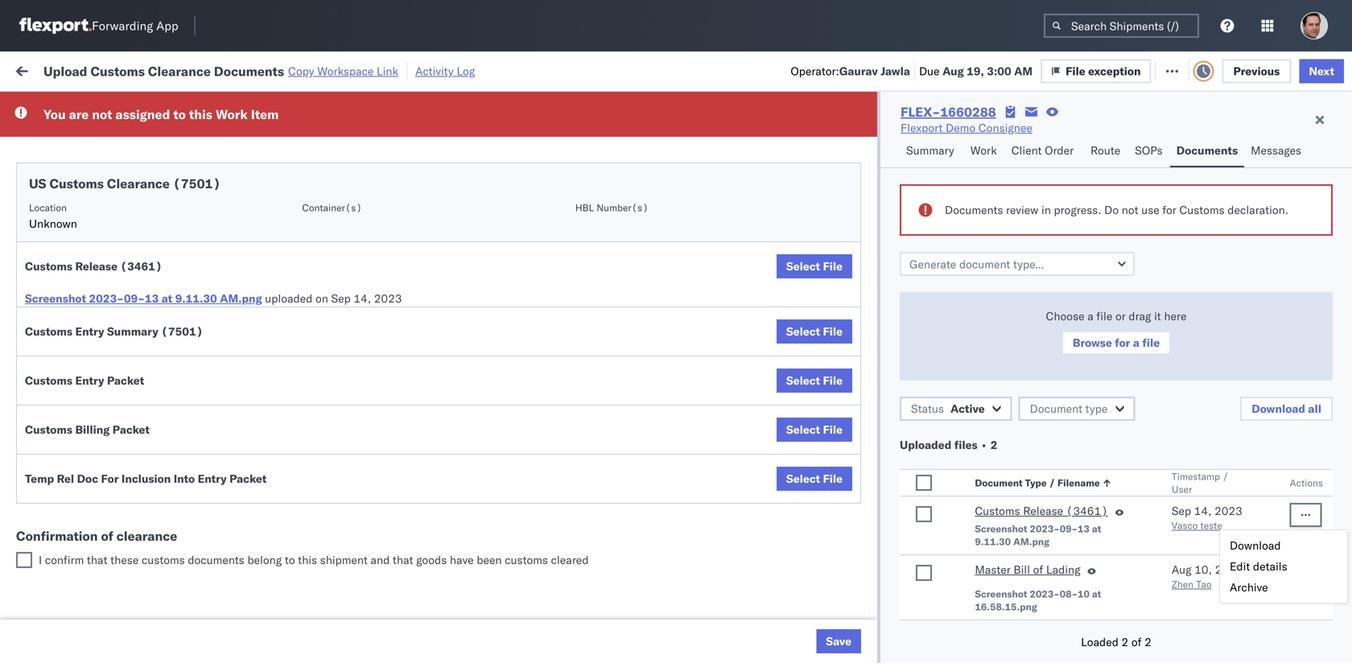 Task type: describe. For each thing, give the bounding box(es) containing it.
at for screenshot 2023-09-13 at 9.11.30 am.png uploaded on sep 14, 2023
[[162, 291, 172, 306]]

confirm for 2nd confirm pickup from los angeles, ca button from the bottom
[[37, 329, 78, 343]]

file for customs entry packet
[[823, 374, 843, 388]]

2 schedule pickup from los angeles, ca from the top
[[37, 471, 217, 501]]

feb for schedule delivery appointment link for 2:59 am est, feb 17, 2023
[[335, 125, 355, 139]]

13 for screenshot 2023-09-13 at 9.11.30 am.png
[[1078, 523, 1090, 535]]

app
[[156, 18, 178, 33]]

aug 10, 2023 zhen tao
[[1172, 563, 1243, 591]]

flex-1660288 link
[[901, 104, 996, 120]]

document for document type / filename
[[975, 477, 1023, 489]]

from inside schedule pickup from los angeles international airport
[[125, 152, 149, 166]]

angeles
[[173, 152, 214, 166]]

blocked,
[[197, 100, 237, 112]]

1 bookings test consignee from the top
[[702, 338, 830, 352]]

llc
[[784, 125, 803, 139]]

est, down 12:00 pm est, feb 25, 2023
[[308, 479, 332, 494]]

confirm
[[45, 553, 84, 567]]

from up clearance
[[125, 506, 149, 520]]

entry for summary
[[75, 324, 104, 339]]

2 customs from the left
[[505, 553, 548, 567]]

4 appointment from the top
[[132, 620, 198, 634]]

/ inside "timestamp / user"
[[1223, 471, 1229, 483]]

4 bookings test consignee from the top
[[702, 621, 830, 635]]

0 horizontal spatial this
[[189, 106, 212, 122]]

1 horizontal spatial 2
[[1122, 635, 1129, 649]]

select for customs entry summary (7501)
[[786, 324, 820, 339]]

2 for ∙
[[991, 438, 998, 452]]

flexport. image
[[19, 18, 92, 34]]

0 vertical spatial sep
[[331, 291, 351, 306]]

angeles, for 2nd confirm pickup from los angeles, ca button from the bottom's confirm pickup from los angeles, ca link
[[166, 329, 211, 343]]

2023 inside aug 10, 2023 zhen tao
[[1215, 563, 1243, 577]]

download edit details archive
[[1230, 539, 1288, 595]]

resize handle column header for consignee
[[836, 125, 855, 663]]

1 schedule pickup from los angeles, ca button from the top
[[37, 257, 229, 291]]

2 western from the top
[[840, 196, 882, 210]]

delivery for 2nd schedule delivery appointment link from the top
[[88, 195, 129, 209]]

work
[[46, 58, 88, 81]]

2 digital from the top
[[885, 196, 918, 210]]

workspace
[[317, 64, 374, 78]]

maeu1234567 for schedule delivery appointment
[[992, 302, 1073, 316]]

2150210 for 3:00 pm est, feb 20, 2023
[[923, 231, 972, 246]]

select file for customs entry summary (7501)
[[786, 324, 843, 339]]

my
[[16, 58, 42, 81]]

select for customs release (3461)
[[786, 259, 820, 273]]

1 flex-2001714 from the top
[[889, 161, 972, 175]]

3 bookings from the top
[[702, 479, 749, 494]]

bill
[[1014, 563, 1031, 577]]

2150210 for 12:00 pm est, feb 25, 2023
[[923, 444, 972, 458]]

have
[[450, 553, 474, 567]]

release inside customs release (3461) 'link'
[[1023, 504, 1064, 518]]

2 bookings from the top
[[702, 409, 749, 423]]

teste
[[1201, 520, 1223, 532]]

1 bookings from the top
[[702, 338, 749, 352]]

screenshot for screenshot 2023-08-10 at 16.58.15.png
[[975, 588, 1028, 600]]

document for document type
[[1030, 402, 1083, 416]]

0 horizontal spatial on
[[316, 291, 328, 306]]

9 resize handle column header from the left
[[1270, 125, 1290, 663]]

status : ready for work, blocked, in progress
[[87, 100, 291, 112]]

Generate document type... text field
[[900, 252, 1135, 276]]

schedule delivery appointment for schedule delivery appointment link for 2:59 am est, feb 17, 2023
[[37, 124, 198, 138]]

appointment for schedule delivery appointment link for 2:59 am est, feb 17, 2023
[[132, 124, 198, 138]]

3 bicu1234565, demu1232567 from the top
[[992, 585, 1156, 599]]

appointment for schedule delivery appointment link related to 10:30 pm est, feb 21, 2023
[[132, 302, 198, 316]]

flex-1977428 for schedule pickup from los angeles, ca
[[889, 267, 972, 281]]

2023- for screenshot 2023-09-13 at 9.11.30 am.png uploaded on sep 14, 2023
[[89, 291, 124, 306]]

select file button for customs release (3461)
[[777, 254, 853, 279]]

2 1911466 from the top
[[923, 550, 972, 564]]

0 vertical spatial 3:00
[[987, 64, 1012, 78]]

09- for screenshot 2023-09-13 at 9.11.30 am.png
[[1060, 523, 1078, 535]]

2 integration test account - western digital from the top
[[702, 196, 918, 210]]

2 that from the left
[[393, 553, 413, 567]]

container
[[992, 125, 1035, 137]]

2 flex-1911466 from the top
[[889, 550, 972, 564]]

los inside schedule pickup from los angeles international airport
[[152, 152, 170, 166]]

item
[[251, 106, 279, 122]]

1 demo123 from the top
[[1097, 338, 1151, 352]]

1 1911408 from the top
[[923, 338, 972, 352]]

1660288
[[941, 104, 996, 120]]

4 1911466 from the top
[[923, 621, 972, 635]]

air for 12:00 pm est, feb 25, 2023
[[493, 444, 507, 458]]

airport
[[105, 168, 141, 182]]

messages
[[1251, 143, 1302, 157]]

schedule for schedule pickup from los angeles international airport link
[[37, 152, 85, 166]]

1 vertical spatial customs release (3461)
[[975, 504, 1108, 518]]

declaration.
[[1228, 203, 1289, 217]]

10,
[[1195, 563, 1212, 577]]

12:00 pm est, feb 25, 2023
[[259, 444, 412, 458]]

feb for upload customs clearance documents link
[[334, 231, 354, 246]]

browse
[[1073, 336, 1112, 350]]

these
[[110, 553, 139, 567]]

0 horizontal spatial summary
[[107, 324, 158, 339]]

3 bicu1234565, from the top
[[992, 585, 1071, 599]]

3 1977428 from the top
[[923, 373, 972, 387]]

2 vertical spatial 17,
[[356, 196, 374, 210]]

est, for schedule delivery appointment link for 2:59 am est, feb 17, 2023
[[308, 125, 332, 139]]

flxt00001977428a for schedule delivery appointment
[[1097, 302, 1208, 316]]

am right 19,
[[1015, 64, 1033, 78]]

4 bookings from the top
[[702, 621, 749, 635]]

2 schedule delivery appointment button from the top
[[37, 194, 198, 212]]

2 bicu1234565, from the top
[[992, 550, 1071, 564]]

route
[[1091, 143, 1121, 157]]

download all button
[[1241, 397, 1333, 421]]

3 bookings test consignee from the top
[[702, 479, 830, 494]]

2023 inside sep 14, 2023 vasco teste
[[1215, 504, 1243, 518]]

flex-1660288
[[901, 104, 996, 120]]

temp
[[25, 472, 54, 486]]

1 horizontal spatial work
[[216, 106, 248, 122]]

2 horizontal spatial work
[[971, 143, 997, 157]]

work,
[[169, 100, 195, 112]]

2 3:30 from the top
[[259, 196, 284, 210]]

ca for third schedule pickup from los angeles, ca link from the bottom of the page
[[37, 487, 52, 501]]

3 flex-1977428 from the top
[[889, 373, 972, 387]]

action
[[1297, 62, 1333, 76]]

sops button
[[1129, 136, 1170, 167]]

delivery inside upload proof of delivery link
[[120, 443, 161, 457]]

temp rel doc for inclusion into entry packet
[[25, 472, 267, 486]]

feb left '28,'
[[335, 479, 355, 494]]

actions
[[1290, 477, 1324, 489]]

select for customs billing packet
[[786, 423, 820, 437]]

schedule pickup from los angeles, ca link for 2nd schedule pickup from los angeles, ca button from the bottom
[[37, 505, 229, 537]]

schedule delivery appointment button for 2:59 am est, feb 17, 2023
[[37, 124, 198, 141]]

1 1911466 from the top
[[923, 515, 972, 529]]

file for customs entry summary (7501)
[[823, 324, 843, 339]]

2 schedule pickup from los angeles, ca button from the top
[[37, 505, 229, 539]]

pickup for 1st schedule pickup from los angeles, ca button from the bottom
[[88, 541, 122, 556]]

upload customs clearance documents button
[[37, 222, 229, 256]]

vasco
[[1172, 520, 1198, 532]]

3 flxt00001977428a from the top
[[1097, 373, 1208, 387]]

feb up 3:00 pm est, feb 20, 2023
[[334, 196, 354, 210]]

ready
[[122, 100, 151, 112]]

0 horizontal spatial aug
[[943, 64, 964, 78]]

pickup down upload proof of delivery button on the left bottom
[[88, 471, 122, 485]]

flexport
[[901, 121, 943, 135]]

4 bicu1234565, from the top
[[992, 621, 1071, 635]]

hbl number(s)
[[575, 202, 649, 214]]

3 schedule pickup from los angeles, ca button from the top
[[37, 541, 229, 574]]

1 -- from the top
[[1097, 479, 1111, 494]]

file for customs release (3461)
[[823, 259, 843, 273]]

2 vertical spatial entry
[[198, 472, 227, 486]]

3 resize handle column header from the left
[[465, 125, 485, 663]]

13 for screenshot 2023-09-13 at 9.11.30 am.png uploaded on sep 14, 2023
[[145, 291, 159, 306]]

hbl
[[575, 202, 594, 214]]

documents up in on the left top
[[214, 63, 284, 79]]

0 horizontal spatial customs release (3461)
[[25, 259, 162, 273]]

confirm pickup from los angeles, ca for 2nd confirm pickup from los angeles, ca button confirm pickup from los angeles, ca link
[[37, 364, 211, 394]]

client name button
[[589, 128, 678, 144]]

from down the upload customs clearance documents "button"
[[125, 258, 149, 272]]

products
[[627, 125, 673, 139]]

ca for 2nd confirm pickup from los angeles, ca button from the bottom's confirm pickup from los angeles, ca link
[[37, 345, 52, 359]]

shipment
[[320, 553, 368, 567]]

2 confirm pickup from los angeles, ca button from the top
[[37, 363, 229, 397]]

2:59 for 2:59 am est, feb 28, 2023
[[259, 479, 284, 494]]

document type / filename button
[[972, 473, 1140, 489]]

lcl for otter products - test account
[[529, 125, 548, 139]]

14, inside sep 14, 2023 vasco teste
[[1195, 504, 1212, 518]]

i
[[39, 553, 42, 567]]

client name
[[597, 132, 652, 144]]

from right 'for'
[[125, 471, 149, 485]]

screenshot 2023-09-13 at 9.11.30 am.png
[[975, 523, 1102, 548]]

select for customs entry packet
[[786, 374, 820, 388]]

los down customs entry summary (7501)
[[145, 364, 163, 378]]

entry for packet
[[75, 374, 104, 388]]

documents inside button
[[1177, 143, 1238, 157]]

2 vertical spatial packet
[[230, 472, 267, 486]]

1977428 for schedule delivery appointment
[[923, 302, 972, 316]]

0 vertical spatial file
[[1097, 309, 1113, 323]]

0 vertical spatial on
[[401, 62, 413, 76]]

goods
[[416, 553, 447, 567]]

due
[[919, 64, 940, 78]]

pickup for 2nd schedule pickup from los angeles, ca button from the bottom
[[88, 506, 122, 520]]

778
[[303, 62, 323, 76]]

2 mawb1234 from the top
[[1097, 196, 1159, 210]]

2 -- from the top
[[1097, 515, 1111, 529]]

progress
[[251, 100, 291, 112]]

uploaded
[[265, 291, 313, 306]]

0 horizontal spatial release
[[75, 259, 118, 273]]

in
[[1042, 203, 1051, 217]]

number(s)
[[597, 202, 649, 214]]

2 1911408 from the top
[[923, 409, 972, 423]]

schedule delivery appointment button for 10:30 pm est, feb 21, 2023
[[37, 301, 198, 318]]

1 flex-1911408 from the top
[[889, 338, 972, 352]]

schedule pickup from los angeles, ca link for 1st schedule pickup from los angeles, ca button from the bottom
[[37, 541, 229, 573]]

los up clearance
[[152, 506, 170, 520]]

0 horizontal spatial 3:00
[[259, 231, 284, 246]]

save button
[[817, 630, 861, 654]]

clearance
[[117, 528, 177, 544]]

at left risk
[[326, 62, 336, 76]]

schedule delivery appointment link for 10:30 pm est, feb 21, 2023
[[37, 301, 198, 317]]

select file for customs entry packet
[[786, 374, 843, 388]]

doc
[[77, 472, 98, 486]]

client for client order
[[1012, 143, 1042, 157]]

you
[[43, 106, 66, 122]]

4 bicu1234565, demu1232567 from the top
[[992, 621, 1156, 635]]

previous
[[1234, 64, 1280, 78]]

client order button
[[1005, 136, 1084, 167]]

1 bicu1234565, from the top
[[992, 514, 1071, 529]]

edit
[[1230, 560, 1251, 574]]

4 schedule delivery appointment from the top
[[37, 620, 198, 634]]

2 demo123 from the top
[[1097, 409, 1151, 423]]

schedule pickup from los angeles, ca link for third schedule pickup from los angeles, ca button from the bottom of the page
[[37, 257, 229, 289]]

numbers for mbl/mawb numbers
[[1155, 132, 1195, 144]]

ocean lcl for honeywell
[[493, 302, 548, 316]]

9.11.30 for screenshot 2023-09-13 at 9.11.30 am.png
[[975, 536, 1011, 548]]

message (10)
[[216, 62, 289, 76]]

uploaded files ∙ 2
[[900, 438, 998, 452]]

angeles, for schedule pickup from los angeles, ca link for third schedule pickup from los angeles, ca button from the bottom of the page
[[173, 258, 217, 272]]

ca for schedule pickup from los angeles, ca link for third schedule pickup from los angeles, ca button from the bottom of the page
[[37, 274, 52, 288]]

schedule pickup from los angeles, ca for 2nd schedule pickup from los angeles, ca button from the bottom
[[37, 506, 217, 536]]

download for edit
[[1230, 539, 1281, 553]]

name
[[626, 132, 652, 144]]

1 2001714 from the top
[[923, 161, 972, 175]]

select file button for customs entry summary (7501)
[[777, 320, 853, 344]]

from down 'temp rel doc for inclusion into entry packet'
[[125, 541, 149, 556]]

flex-1919147
[[889, 479, 972, 494]]

documents left review
[[945, 203, 1003, 217]]

my work
[[16, 58, 88, 81]]

17, for ocean lcl
[[357, 125, 375, 139]]

los right these
[[152, 541, 170, 556]]

filtered
[[16, 99, 55, 113]]

am for 2:59 am est, mar 3, 2023
[[286, 550, 305, 564]]

of up these
[[101, 528, 113, 544]]

ocean for honeywell - test account
[[493, 302, 526, 316]]

0 vertical spatial a
[[1088, 309, 1094, 323]]

confirmation of clearance
[[16, 528, 177, 544]]

upload customs clearance documents copy workspace link
[[43, 63, 399, 79]]

flex id
[[863, 132, 893, 144]]

1 confirm pickup from los angeles, ca button from the top
[[37, 328, 229, 362]]

of for upload
[[107, 443, 117, 457]]

est, up 3:00 pm est, feb 20, 2023
[[307, 196, 331, 210]]

3 flex-1911466 from the top
[[889, 586, 972, 600]]

nyku9743990
[[992, 125, 1071, 139]]

9.11.30 for screenshot 2023-09-13 at 9.11.30 am.png uploaded on sep 14, 2023
[[175, 291, 217, 306]]

1 3:30 pm est, feb 17, 2023 from the top
[[259, 161, 405, 175]]

0 vertical spatial work
[[175, 62, 203, 76]]

clearance for upload customs clearance documents
[[125, 223, 176, 237]]

1 western from the top
[[840, 161, 882, 175]]

us
[[29, 176, 46, 192]]

from down customs entry summary (7501)
[[119, 364, 142, 378]]

mar
[[335, 550, 356, 564]]

resize handle column header for container numbers
[[1069, 125, 1088, 663]]

due aug 19, 3:00 am
[[919, 64, 1033, 78]]

screenshot 2023-09-13 at 9.11.30 am.png link
[[25, 291, 262, 307]]

upload for proof
[[37, 443, 74, 457]]

2 3:30 pm est, feb 17, 2023 from the top
[[259, 196, 405, 210]]

4 -- from the top
[[1097, 586, 1111, 600]]

customs inside upload customs clearance documents
[[77, 223, 122, 237]]

select for temp rel doc for inclusion into entry packet
[[786, 472, 820, 486]]

status for status : ready for work, blocked, in progress
[[87, 100, 115, 112]]

upload customs clearance documents
[[37, 223, 176, 253]]

1 vertical spatial for
[[1163, 203, 1177, 217]]

1 integration test account - western digital from the top
[[702, 161, 918, 175]]

snooze
[[436, 132, 468, 144]]

customs billing packet
[[25, 423, 150, 437]]

est, for 1st schedule pickup from los angeles, ca button from the bottom's schedule pickup from los angeles, ca link
[[308, 550, 332, 564]]

customs entry summary (7501)
[[25, 324, 203, 339]]

12:00
[[259, 444, 291, 458]]

0 vertical spatial to
[[173, 106, 186, 122]]

0 vertical spatial upload
[[43, 63, 87, 79]]

save
[[826, 634, 852, 649]]

customs release (3461) link
[[975, 503, 1108, 523]]

1 that from the left
[[87, 553, 108, 567]]



Task type: locate. For each thing, give the bounding box(es) containing it.
choose a file or drag it here
[[1046, 309, 1187, 323]]

14, up teste
[[1195, 504, 1212, 518]]

3:00 pm est, feb 20, 2023
[[259, 231, 405, 246]]

confirm up customs entry packet
[[37, 329, 78, 343]]

None checkbox
[[16, 552, 32, 568], [916, 565, 932, 581], [16, 552, 32, 568], [916, 565, 932, 581]]

confirm pickup from los angeles, ca down customs entry summary (7501)
[[37, 364, 211, 394]]

file for temp rel doc for inclusion into entry packet
[[823, 472, 843, 486]]

document
[[1030, 402, 1083, 416], [975, 477, 1023, 489]]

digital down id
[[885, 161, 918, 175]]

drag
[[1129, 309, 1152, 323]]

this left in on the left top
[[189, 106, 212, 122]]

est, for schedule delivery appointment link related to 10:30 pm est, feb 21, 2023
[[314, 302, 338, 316]]

to
[[173, 106, 186, 122], [285, 553, 295, 567]]

(3461) down filename
[[1067, 504, 1108, 518]]

to right belong
[[285, 553, 295, 567]]

0 vertical spatial 3:30
[[259, 161, 284, 175]]

schedule delivery appointment down :
[[37, 124, 198, 138]]

air for 3:30 pm est, feb 17, 2023
[[493, 161, 507, 175]]

confirm up customs billing packet
[[37, 364, 78, 378]]

proof
[[77, 443, 104, 457]]

1 schedule delivery appointment from the top
[[37, 124, 198, 138]]

pickup down upload customs clearance documents
[[88, 258, 122, 272]]

3:30 pm est, feb 17, 2023
[[259, 161, 405, 175], [259, 196, 405, 210]]

-
[[675, 125, 682, 139], [830, 161, 837, 175], [830, 196, 837, 210], [725, 231, 732, 246], [830, 231, 837, 246], [758, 267, 765, 281], [653, 302, 660, 316], [758, 302, 765, 316], [758, 373, 765, 387], [725, 444, 732, 458], [830, 444, 837, 458], [1097, 479, 1104, 494], [1104, 479, 1111, 494], [1097, 515, 1104, 529], [1104, 515, 1111, 529], [1097, 550, 1104, 564], [1104, 550, 1111, 564], [1097, 586, 1104, 600], [1104, 586, 1111, 600], [1097, 621, 1104, 635], [1104, 621, 1111, 635]]

aug up zhen
[[1172, 563, 1192, 577]]

schedule down unknown
[[37, 258, 85, 272]]

1 flex-1911466 from the top
[[889, 515, 972, 529]]

numbers for container numbers
[[992, 138, 1032, 150]]

1 vertical spatial lcl
[[529, 302, 548, 316]]

2 maeu1234567 from the top
[[992, 302, 1073, 316]]

2 lcl from the top
[[529, 302, 548, 316]]

download inside 'button'
[[1252, 402, 1306, 416]]

0 vertical spatial not
[[92, 106, 112, 122]]

0 horizontal spatial 09-
[[124, 291, 145, 306]]

angeles, for 2nd schedule pickup from los angeles, ca button from the bottom schedule pickup from los angeles, ca link
[[173, 506, 217, 520]]

1 vertical spatial western
[[840, 196, 882, 210]]

maeu1234567 up choose
[[992, 266, 1073, 281]]

not left :
[[92, 106, 112, 122]]

0 horizontal spatial /
[[1050, 477, 1056, 489]]

flexport demo consignee link
[[901, 120, 1033, 136]]

screenshot up customs entry summary (7501)
[[25, 291, 86, 306]]

to right assigned
[[173, 106, 186, 122]]

screenshot inside screenshot 2023-08-10 at 16.58.15.png
[[975, 588, 1028, 600]]

1 vertical spatial schedule delivery appointment button
[[37, 194, 198, 212]]

0 vertical spatial customs release (3461)
[[25, 259, 162, 273]]

0 vertical spatial lcl
[[529, 125, 548, 139]]

0 vertical spatial 2023-
[[89, 291, 124, 306]]

13 down customs release (3461) 'link'
[[1078, 523, 1090, 535]]

(7501) down screenshot 2023-09-13 at 9.11.30 am.png uploaded on sep 14, 2023
[[161, 324, 203, 339]]

3:00 right 19,
[[987, 64, 1012, 78]]

1 vertical spatial this
[[298, 553, 317, 567]]

wi
[[1337, 586, 1348, 600]]

3 ca from the top
[[37, 380, 52, 394]]

of right loaded
[[1132, 635, 1142, 649]]

0 horizontal spatial that
[[87, 553, 108, 567]]

pm for schedule pickup from los angeles international airport
[[286, 161, 304, 175]]

28,
[[357, 479, 375, 494]]

1 horizontal spatial a
[[1133, 336, 1140, 350]]

file for customs billing packet
[[823, 423, 843, 437]]

select file for customs release (3461)
[[786, 259, 843, 273]]

ca for 2nd schedule pickup from los angeles, ca button from the bottom schedule pickup from los angeles, ca link
[[37, 522, 52, 536]]

numbers inside container numbers
[[992, 138, 1032, 150]]

2 flex-2001714 from the top
[[889, 196, 972, 210]]

client inside button
[[597, 132, 623, 144]]

1 appointment from the top
[[132, 124, 198, 138]]

1 horizontal spatial this
[[298, 553, 317, 567]]

am down 12:00
[[286, 479, 305, 494]]

0 vertical spatial digital
[[885, 161, 918, 175]]

customs inside 'link'
[[975, 504, 1021, 518]]

1 vertical spatial sep
[[1172, 504, 1192, 518]]

1 horizontal spatial for
[[1115, 336, 1131, 350]]

screenshot 2023-08-10 at 16.58.15.png
[[975, 588, 1102, 613]]

1 horizontal spatial 14,
[[1195, 504, 1212, 518]]

2023
[[378, 125, 406, 139], [377, 161, 405, 175], [377, 196, 405, 210], [377, 231, 405, 246], [374, 291, 402, 306], [384, 302, 412, 316], [384, 444, 412, 458], [378, 479, 406, 494], [1215, 504, 1243, 518], [372, 550, 400, 564], [1215, 563, 1243, 577]]

1 customs from the left
[[142, 553, 185, 567]]

am.png for screenshot 2023-09-13 at 9.11.30 am.png uploaded on sep 14, 2023
[[220, 291, 262, 306]]

1 3:30 from the top
[[259, 161, 284, 175]]

13 inside screenshot 2023-09-13 at 9.11.30 am.png
[[1078, 523, 1090, 535]]

confirm pickup from los angeles, ca link down the screenshot 2023-09-13 at 9.11.30 am.png link
[[37, 328, 229, 360]]

am for 2:59 am est, feb 28, 2023
[[286, 479, 305, 494]]

1 vertical spatial ocean lcl
[[493, 302, 548, 316]]

flex-2001714 button
[[863, 157, 976, 179], [863, 157, 976, 179], [863, 192, 976, 215], [863, 192, 976, 215]]

13
[[145, 291, 159, 306], [1078, 523, 1090, 535]]

pickup inside schedule pickup from los angeles international airport
[[88, 152, 122, 166]]

schedule pickup from los angeles, ca button
[[37, 257, 229, 291], [37, 505, 229, 539], [37, 541, 229, 574]]

release down upload customs clearance documents
[[75, 259, 118, 273]]

schedule for third schedule pickup from los angeles, ca link from the bottom of the page
[[37, 471, 85, 485]]

appointment for 2nd schedule delivery appointment link from the top
[[132, 195, 198, 209]]

pm up 3:00 pm est, feb 20, 2023
[[286, 196, 304, 210]]

aug
[[943, 64, 964, 78], [1172, 563, 1192, 577]]

1 vertical spatial integration test account - western digital
[[702, 196, 918, 210]]

1 vertical spatial flxt00001977428a
[[1097, 302, 1208, 316]]

1 1977428 from the top
[[923, 267, 972, 281]]

pickup up airport
[[88, 152, 122, 166]]

mawb1234
[[1097, 161, 1159, 175], [1097, 196, 1159, 210]]

9.11.30 inside screenshot 2023-09-13 at 9.11.30 am.png
[[975, 536, 1011, 548]]

not right do
[[1122, 203, 1139, 217]]

2 vertical spatial upload
[[37, 443, 74, 457]]

flxt00001977428a
[[1097, 267, 1208, 281], [1097, 302, 1208, 316], [1097, 373, 1208, 387]]

track
[[416, 62, 442, 76]]

9 schedule from the top
[[37, 620, 85, 634]]

feb for schedule delivery appointment link related to 10:30 pm est, feb 21, 2023
[[341, 302, 361, 316]]

delivery down these
[[88, 620, 129, 634]]

at for screenshot 2023-09-13 at 9.11.30 am.png
[[1092, 523, 1102, 535]]

2 horizontal spatial for
[[1163, 203, 1177, 217]]

schedule pickup from los angeles international airport link
[[37, 151, 229, 183]]

0 horizontal spatial 14,
[[354, 291, 371, 306]]

3 schedule delivery appointment from the top
[[37, 302, 198, 316]]

1 vertical spatial confirm pickup from los angeles, ca
[[37, 364, 211, 394]]

est, for upload proof of delivery link
[[314, 444, 338, 458]]

this left shipment
[[298, 553, 317, 567]]

1 vertical spatial 2:59
[[259, 479, 284, 494]]

bicu1234565, demu1232567
[[992, 514, 1156, 529], [992, 550, 1156, 564], [992, 585, 1156, 599], [992, 621, 1156, 635]]

select file
[[786, 259, 843, 273], [786, 324, 843, 339], [786, 374, 843, 388], [786, 423, 843, 437], [786, 472, 843, 486]]

2 ocean from the top
[[493, 302, 526, 316]]

feb left 25,
[[341, 444, 361, 458]]

work right import at the left
[[175, 62, 203, 76]]

demo123 down browse for a file "button"
[[1097, 409, 1151, 423]]

location unknown
[[29, 202, 77, 231]]

a down drag
[[1133, 336, 1140, 350]]

clearance
[[148, 63, 211, 79], [107, 176, 170, 192], [125, 223, 176, 237]]

upload inside button
[[37, 443, 74, 457]]

1977428 for schedule pickup from los angeles, ca
[[923, 267, 972, 281]]

pickup up confirmation of clearance
[[88, 506, 122, 520]]

pm for schedule delivery appointment
[[293, 302, 311, 316]]

3 maeu1234567 from the top
[[992, 373, 1073, 387]]

bicu1234565, down master bill of lading link
[[992, 585, 1071, 599]]

1 horizontal spatial (3461)
[[1067, 504, 1108, 518]]

download all
[[1252, 402, 1322, 416]]

customs down clearance
[[142, 553, 185, 567]]

0 horizontal spatial otter
[[597, 125, 624, 139]]

4 schedule pickup from los angeles, ca link from the top
[[37, 541, 229, 573]]

2:59 for 2:59 am est, feb 17, 2023
[[259, 125, 284, 139]]

0 horizontal spatial numbers
[[992, 138, 1032, 150]]

mode button
[[485, 128, 573, 144]]

1 flex-1977428 from the top
[[889, 267, 972, 281]]

2 2:59 from the top
[[259, 479, 284, 494]]

am.png inside screenshot 2023-09-13 at 9.11.30 am.png
[[1014, 536, 1050, 548]]

am right belong
[[286, 550, 305, 564]]

resize handle column header
[[230, 125, 250, 663], [409, 125, 428, 663], [465, 125, 485, 663], [570, 125, 589, 663], [675, 125, 694, 663], [836, 125, 855, 663], [964, 125, 984, 663], [1069, 125, 1088, 663], [1270, 125, 1290, 663], [1324, 125, 1343, 663]]

1 horizontal spatial to
[[285, 553, 295, 567]]

2023- inside screenshot 2023-08-10 at 16.58.15.png
[[1030, 588, 1060, 600]]

1 vertical spatial am.png
[[1014, 536, 1050, 548]]

pickup for third schedule pickup from los angeles, ca button from the bottom of the page
[[88, 258, 122, 272]]

consignee inside button
[[702, 132, 748, 144]]

1 vertical spatial schedule pickup from los angeles, ca button
[[37, 505, 229, 539]]

2:59 right "documents"
[[259, 550, 284, 564]]

2:59 down 12:00
[[259, 479, 284, 494]]

10 resize handle column header from the left
[[1324, 125, 1343, 663]]

screenshot for screenshot 2023-09-13 at 9.11.30 am.png
[[975, 523, 1028, 535]]

select file for customs billing packet
[[786, 423, 843, 437]]

am down progress
[[286, 125, 305, 139]]

5 select file from the top
[[786, 472, 843, 486]]

est, right uploaded
[[314, 302, 338, 316]]

confirm pickup from los angeles, ca button down the screenshot 2023-09-13 at 9.11.30 am.png link
[[37, 328, 229, 362]]

delivery for schedule delivery appointment link for 2:59 am est, feb 17, 2023
[[88, 124, 129, 138]]

do
[[1105, 203, 1119, 217]]

0 vertical spatial mawb1234
[[1097, 161, 1159, 175]]

at inside screenshot 2023-08-10 at 16.58.15.png
[[1092, 588, 1102, 600]]

17, down deadline button
[[356, 161, 374, 175]]

flex-1911408
[[889, 338, 972, 352], [889, 409, 972, 423]]

pickup for 2nd confirm pickup from los angeles, ca button
[[81, 364, 116, 378]]

angeles, for third schedule pickup from los angeles, ca link from the bottom of the page
[[173, 471, 217, 485]]

client inside "button"
[[1012, 143, 1042, 157]]

master bill of lading
[[975, 563, 1081, 577]]

document type button
[[1019, 397, 1135, 421]]

est, left mar
[[308, 550, 332, 564]]

1 vertical spatial digital
[[885, 196, 918, 210]]

previous button
[[1223, 59, 1292, 83]]

demo123
[[1097, 338, 1151, 352], [1097, 409, 1151, 423]]

schedule left these
[[37, 541, 85, 556]]

17,
[[357, 125, 375, 139], [356, 161, 374, 175], [356, 196, 374, 210]]

schedule down confirm
[[37, 620, 85, 634]]

4 resize handle column header from the left
[[570, 125, 589, 663]]

0 vertical spatial status
[[87, 100, 115, 112]]

lcl for honeywell - test account
[[529, 302, 548, 316]]

1 vertical spatial 2001714
[[923, 196, 972, 210]]

am.png left uploaded
[[220, 291, 262, 306]]

(7501) for customs entry summary (7501)
[[161, 324, 203, 339]]

resize handle column header for flex id
[[964, 125, 984, 663]]

3 select file from the top
[[786, 374, 843, 388]]

forwarding app
[[92, 18, 178, 33]]

0 vertical spatial integration test account - western digital
[[702, 161, 918, 175]]

2023- down customs release (3461) 'link'
[[1030, 523, 1060, 535]]

upload up by:
[[43, 63, 87, 79]]

cleared
[[551, 553, 589, 567]]

ca up customs billing packet
[[37, 380, 52, 394]]

maeu1234567 for schedule pickup from los angeles, ca
[[992, 266, 1073, 281]]

and
[[371, 553, 390, 567]]

schedule delivery appointment button down :
[[37, 124, 198, 141]]

customs
[[142, 553, 185, 567], [505, 553, 548, 567]]

3 2:59 from the top
[[259, 550, 284, 564]]

1 vertical spatial 13
[[1078, 523, 1090, 535]]

0 vertical spatial 13
[[145, 291, 159, 306]]

download
[[1252, 402, 1306, 416], [1230, 539, 1281, 553]]

bicu1234565,
[[992, 514, 1071, 529], [992, 550, 1071, 564], [992, 585, 1071, 599], [992, 621, 1071, 635]]

otter for otter products - test account
[[597, 125, 624, 139]]

deadline
[[259, 132, 300, 144]]

2:59 am est, mar 3, 2023
[[259, 550, 400, 564]]

6 schedule from the top
[[37, 471, 85, 485]]

summary
[[907, 143, 955, 157], [107, 324, 158, 339]]

from down the screenshot 2023-09-13 at 9.11.30 am.png link
[[119, 329, 142, 343]]

2 ca from the top
[[37, 345, 52, 359]]

0 vertical spatial clearance
[[148, 63, 211, 79]]

demu1232567
[[992, 337, 1074, 351], [992, 408, 1074, 422], [1074, 514, 1156, 529], [1074, 550, 1156, 564], [1074, 585, 1156, 599], [1074, 621, 1156, 635]]

flex-1977428 for schedule delivery appointment
[[889, 302, 972, 316]]

0 vertical spatial flxt00001977428a
[[1097, 267, 1208, 281]]

schedule inside schedule pickup from los angeles international airport
[[37, 152, 85, 166]]

0 vertical spatial (7501)
[[173, 176, 221, 192]]

select file button for customs billing packet
[[777, 418, 853, 442]]

2023- for screenshot 2023-08-10 at 16.58.15.png
[[1030, 588, 1060, 600]]

bicu1234565, down screenshot 2023-08-10 at 16.58.15.png
[[992, 621, 1071, 635]]

1 bicu1234565, demu1232567 from the top
[[992, 514, 1156, 529]]

belong
[[247, 553, 282, 567]]

clearance inside upload customs clearance documents
[[125, 223, 176, 237]]

1 flex-2150210 from the top
[[889, 231, 972, 246]]

4 ca from the top
[[37, 487, 52, 501]]

25,
[[363, 444, 381, 458]]

test 20 wi t
[[1298, 586, 1353, 600]]

progress.
[[1054, 203, 1102, 217]]

archive
[[1230, 580, 1269, 595]]

1 vertical spatial on
[[316, 291, 328, 306]]

packet for customs entry packet
[[107, 374, 144, 388]]

2 confirm pickup from los angeles, ca link from the top
[[37, 363, 229, 396]]

0 horizontal spatial sep
[[331, 291, 351, 306]]

7 resize handle column header from the left
[[964, 125, 984, 663]]

summary inside button
[[907, 143, 955, 157]]

1 schedule pickup from los angeles, ca from the top
[[37, 258, 217, 288]]

(10)
[[261, 62, 289, 76]]

i confirm that these customs documents belong to this shipment and that goods have been customs cleared
[[39, 553, 589, 567]]

zhen
[[1172, 578, 1194, 591]]

1 horizontal spatial 9.11.30
[[975, 536, 1011, 548]]

delivery up customs entry summary (7501)
[[88, 302, 129, 316]]

1 vertical spatial flex-2150210
[[889, 444, 972, 458]]

3 schedule pickup from los angeles, ca link from the top
[[37, 505, 229, 537]]

at right 10
[[1092, 588, 1102, 600]]

1 horizontal spatial document
[[1030, 402, 1083, 416]]

0 vertical spatial confirm pickup from los angeles, ca link
[[37, 328, 229, 360]]

1 2150210 from the top
[[923, 231, 972, 246]]

confirm pickup from los angeles, ca for 2nd confirm pickup from los angeles, ca button from the bottom's confirm pickup from los angeles, ca link
[[37, 329, 211, 359]]

2 schedule pickup from los angeles, ca link from the top
[[37, 470, 229, 502]]

09- up customs entry summary (7501)
[[124, 291, 145, 306]]

schedule up customs entry summary (7501)
[[37, 302, 85, 316]]

sep inside sep 14, 2023 vasco teste
[[1172, 504, 1192, 518]]

1 vertical spatial maeu1234567
[[992, 302, 1073, 316]]

0 vertical spatial (3461)
[[120, 259, 162, 273]]

2 otter from the left
[[702, 125, 729, 139]]

None checkbox
[[916, 475, 932, 491], [916, 506, 932, 523], [916, 475, 932, 491], [916, 506, 932, 523]]

5 schedule from the top
[[37, 302, 85, 316]]

0 vertical spatial flex-1977428
[[889, 267, 972, 281]]

1 vertical spatial air
[[493, 231, 507, 246]]

entry up customs billing packet
[[75, 374, 104, 388]]

appointment down the us customs clearance (7501)
[[132, 195, 198, 209]]

1 vertical spatial release
[[1023, 504, 1064, 518]]

1 resize handle column header from the left
[[230, 125, 250, 663]]

778 at risk
[[303, 62, 358, 76]]

activity log
[[415, 64, 475, 78]]

aug left 19,
[[943, 64, 964, 78]]

release up screenshot 2023-09-13 at 9.11.30 am.png
[[1023, 504, 1064, 518]]

2023- up customs entry summary (7501)
[[89, 291, 124, 306]]

/ inside button
[[1050, 477, 1056, 489]]

at inside screenshot 2023-09-13 at 9.11.30 am.png
[[1092, 523, 1102, 535]]

pm right 12:00
[[293, 444, 311, 458]]

bicu1234565, down screenshot 2023-09-13 at 9.11.30 am.png
[[992, 550, 1071, 564]]

2 schedule delivery appointment from the top
[[37, 195, 198, 209]]

0 vertical spatial maeu1234567
[[992, 266, 1073, 281]]

ocean lcl for otter
[[493, 125, 548, 139]]

3:00 up uploaded
[[259, 231, 284, 246]]

review
[[1006, 203, 1039, 217]]

0 vertical spatial for
[[153, 100, 167, 112]]

1 schedule delivery appointment button from the top
[[37, 124, 198, 141]]

0 vertical spatial flex-2001714
[[889, 161, 972, 175]]

est, for upload customs clearance documents link
[[307, 231, 331, 246]]

schedule delivery appointment link down the us customs clearance (7501)
[[37, 194, 198, 211]]

client down "nyku9743990" at the right top of the page
[[1012, 143, 1042, 157]]

0 vertical spatial 1977428
[[923, 267, 972, 281]]

0 horizontal spatial customs
[[142, 553, 185, 567]]

2 flxt00001977428a from the top
[[1097, 302, 1208, 316]]

0 vertical spatial 17,
[[357, 125, 375, 139]]

a inside browse for a file "button"
[[1133, 336, 1140, 350]]

3 -- from the top
[[1097, 550, 1111, 564]]

1 vertical spatial 3:00
[[259, 231, 284, 246]]

feb for upload proof of delivery link
[[341, 444, 361, 458]]

test
[[1298, 586, 1317, 600]]

1 vertical spatial 2150210
[[923, 444, 972, 458]]

select
[[786, 259, 820, 273], [786, 324, 820, 339], [786, 374, 820, 388], [786, 423, 820, 437], [786, 472, 820, 486]]

0 vertical spatial am.png
[[220, 291, 262, 306]]

2 2150210 from the top
[[923, 444, 972, 458]]

2 2001714 from the top
[[923, 196, 972, 210]]

los up the screenshot 2023-09-13 at 9.11.30 am.png link
[[152, 258, 170, 272]]

feb left 20,
[[334, 231, 354, 246]]

1 lcl from the top
[[529, 125, 548, 139]]

1 vertical spatial upload
[[37, 223, 74, 237]]

2 bookings test consignee from the top
[[702, 409, 830, 423]]

activity
[[415, 64, 454, 78]]

status up uploaded
[[911, 402, 944, 416]]

packet for customs billing packet
[[113, 423, 150, 437]]

1 vertical spatial 2023-
[[1030, 523, 1060, 535]]

3 ocean from the top
[[493, 550, 526, 564]]

download inside download edit details archive
[[1230, 539, 1281, 553]]

5 resize handle column header from the left
[[675, 125, 694, 663]]

upload for customs
[[37, 223, 74, 237]]

this
[[189, 106, 212, 122], [298, 553, 317, 567]]

schedule delivery appointment link down :
[[37, 124, 198, 140]]

(3461)
[[120, 259, 162, 273], [1067, 504, 1108, 518]]

9.11.30 up 'master'
[[975, 536, 1011, 548]]

2 vertical spatial work
[[971, 143, 997, 157]]

1 schedule pickup from los angeles, ca link from the top
[[37, 257, 229, 289]]

clearance for upload customs clearance documents copy workspace link
[[148, 63, 211, 79]]

at down filename
[[1092, 523, 1102, 535]]

2 bicu1234565, demu1232567 from the top
[[992, 550, 1156, 564]]

2:59 down item
[[259, 125, 284, 139]]

8 resize handle column header from the left
[[1069, 125, 1088, 663]]

browse for a file
[[1073, 336, 1160, 350]]

schedule up unknown
[[37, 195, 85, 209]]

flex-2150210 for 12:00 pm est, feb 25, 2023
[[889, 444, 972, 458]]

otter for otter products, llc
[[702, 125, 729, 139]]

2 for of
[[1145, 635, 1152, 649]]

1 horizontal spatial /
[[1223, 471, 1229, 483]]

5 -- from the top
[[1097, 621, 1111, 635]]

file exception button
[[1053, 58, 1164, 82], [1053, 58, 1164, 82], [1041, 59, 1152, 83], [1041, 59, 1152, 83]]

1 vertical spatial 3:30
[[259, 196, 284, 210]]

customs release (3461) up screenshot 2023-09-13 at 9.11.30 am.png
[[975, 504, 1108, 518]]

8 schedule from the top
[[37, 541, 85, 556]]

1 vertical spatial download
[[1230, 539, 1281, 553]]

(7501) for us customs clearance (7501)
[[173, 176, 221, 192]]

4 schedule pickup from los angeles, ca from the top
[[37, 541, 217, 572]]

1 horizontal spatial 09-
[[1060, 523, 1078, 535]]

bookings test consignee
[[702, 338, 830, 352], [702, 409, 830, 423], [702, 479, 830, 494], [702, 621, 830, 635]]

1 vertical spatial screenshot
[[975, 523, 1028, 535]]

that down confirmation of clearance
[[87, 553, 108, 567]]

pm
[[286, 161, 304, 175], [286, 196, 304, 210], [286, 231, 304, 246], [293, 302, 311, 316], [293, 444, 311, 458]]

confirm pickup from los angeles, ca link
[[37, 328, 229, 360], [37, 363, 229, 396]]

of inside button
[[107, 443, 117, 457]]

schedule for schedule delivery appointment link related to 10:30 pm est, feb 21, 2023
[[37, 302, 85, 316]]

0 horizontal spatial status
[[87, 100, 115, 112]]

3 select from the top
[[786, 374, 820, 388]]

select file for temp rel doc for inclusion into entry packet
[[786, 472, 843, 486]]

file inside browse for a file "button"
[[1143, 336, 1160, 350]]

confirm pickup from los angeles, ca down the screenshot 2023-09-13 at 9.11.30 am.png link
[[37, 329, 211, 359]]

16.58.15.png
[[975, 601, 1038, 613]]

2 flex-1911408 from the top
[[889, 409, 972, 423]]

pm for upload customs clearance documents
[[286, 231, 304, 246]]

resize handle column header for deadline
[[409, 125, 428, 663]]

client for client name
[[597, 132, 623, 144]]

flex-2150210
[[889, 231, 972, 246], [889, 444, 972, 458]]

screenshot inside screenshot 2023-09-13 at 9.11.30 am.png
[[975, 523, 1028, 535]]

(3461) inside 'link'
[[1067, 504, 1108, 518]]

a right choose
[[1088, 309, 1094, 323]]

3 1911466 from the top
[[923, 586, 972, 600]]

unknown
[[29, 217, 77, 231]]

download for all
[[1252, 402, 1306, 416]]

delivery for schedule delivery appointment link related to 10:30 pm est, feb 21, 2023
[[88, 302, 129, 316]]

1 air from the top
[[493, 161, 507, 175]]

1 otter from the left
[[597, 125, 624, 139]]

pm for upload proof of delivery
[[293, 444, 311, 458]]

09- inside screenshot 2023-09-13 at 9.11.30 am.png
[[1060, 523, 1078, 535]]

entry up customs entry packet
[[75, 324, 104, 339]]

container numbers
[[992, 125, 1035, 150]]

schedule delivery appointment link
[[37, 124, 198, 140], [37, 194, 198, 211], [37, 301, 198, 317]]

summary down flex-1988285
[[907, 143, 955, 157]]

los left into
[[152, 471, 170, 485]]

for right use
[[1163, 203, 1177, 217]]

1 horizontal spatial not
[[1122, 203, 1139, 217]]

2150210 up 1919147
[[923, 444, 972, 458]]

1 mawb1234 from the top
[[1097, 161, 1159, 175]]

(3461) down the upload customs clearance documents "button"
[[120, 259, 162, 273]]

1 vertical spatial 1977428
[[923, 302, 972, 316]]

customs release (3461)
[[25, 259, 162, 273], [975, 504, 1108, 518]]

appointment down you are not assigned to this work item
[[132, 124, 198, 138]]

document inside button
[[1030, 402, 1083, 416]]

2:59 am est, feb 28, 2023
[[259, 479, 406, 494]]

customs release (3461) down upload customs clearance documents
[[25, 259, 162, 273]]

international
[[37, 168, 102, 182]]

that
[[87, 553, 108, 567], [393, 553, 413, 567]]

1 horizontal spatial customs
[[505, 553, 548, 567]]

browse for a file button
[[1062, 331, 1172, 355]]

confirm pickup from los angeles, ca link for 2nd confirm pickup from los angeles, ca button from the bottom
[[37, 328, 229, 360]]

0 vertical spatial document
[[1030, 402, 1083, 416]]

1 schedule delivery appointment link from the top
[[37, 124, 198, 140]]

select file button for customs entry packet
[[777, 369, 853, 393]]

10:30
[[259, 302, 291, 316]]

document inside button
[[975, 477, 1023, 489]]

0 vertical spatial release
[[75, 259, 118, 273]]

confirm pickup from los angeles, ca
[[37, 329, 211, 359], [37, 364, 211, 394]]

status right by:
[[87, 100, 115, 112]]

aug inside aug 10, 2023 zhen tao
[[1172, 563, 1192, 577]]

flex-2150210 for 3:00 pm est, feb 20, 2023
[[889, 231, 972, 246]]

3 schedule pickup from los angeles, ca from the top
[[37, 506, 217, 536]]

5 ca from the top
[[37, 522, 52, 536]]

1 select from the top
[[786, 259, 820, 273]]

1 ocean lcl from the top
[[493, 125, 548, 139]]

feb for schedule pickup from los angeles international airport link
[[334, 161, 354, 175]]

0 vertical spatial download
[[1252, 402, 1306, 416]]

2 vertical spatial air
[[493, 444, 507, 458]]

packet down 12:00
[[230, 472, 267, 486]]

1 digital from the top
[[885, 161, 918, 175]]

2 air from the top
[[493, 231, 507, 246]]

est, down deadline button
[[307, 161, 331, 175]]

4 select from the top
[[786, 423, 820, 437]]

0 vertical spatial aug
[[943, 64, 964, 78]]

2 schedule delivery appointment link from the top
[[37, 194, 198, 211]]

los down the screenshot 2023-09-13 at 9.11.30 am.png link
[[145, 329, 163, 343]]

schedule for schedule delivery appointment link for 2:59 am est, feb 17, 2023
[[37, 124, 85, 138]]

in
[[240, 100, 249, 112]]

air for 3:00 pm est, feb 20, 2023
[[493, 231, 507, 246]]

Search Work text field
[[812, 58, 987, 82]]

work left item
[[216, 106, 248, 122]]

6 ca from the top
[[37, 558, 52, 572]]

flex-1977428
[[889, 267, 972, 281], [889, 302, 972, 316], [889, 373, 972, 387]]

0 vertical spatial 9.11.30
[[175, 291, 217, 306]]

2023- for screenshot 2023-09-13 at 9.11.30 am.png
[[1030, 523, 1060, 535]]

1 vertical spatial confirm pickup from los angeles, ca link
[[37, 363, 229, 396]]

1 confirm from the top
[[37, 329, 78, 343]]

flex
[[863, 132, 881, 144]]

1911408 up uploaded files ∙ 2
[[923, 409, 972, 423]]

2 select from the top
[[786, 324, 820, 339]]

documents inside upload customs clearance documents
[[37, 239, 95, 253]]

upload proof of delivery
[[37, 443, 161, 457]]

1 vertical spatial ocean
[[493, 302, 526, 316]]

otter left "products,"
[[702, 125, 729, 139]]

document type / filename
[[975, 477, 1100, 489]]

1 vertical spatial not
[[1122, 203, 1139, 217]]

status for status active
[[911, 402, 944, 416]]

for inside "button"
[[1115, 336, 1131, 350]]

/ right 'type'
[[1050, 477, 1056, 489]]

0 vertical spatial 2001714
[[923, 161, 972, 175]]

1 horizontal spatial file
[[1143, 336, 1160, 350]]

schedule delivery appointment link for 2:59 am est, feb 17, 2023
[[37, 124, 198, 140]]

2 horizontal spatial 2
[[1145, 635, 1152, 649]]

log
[[457, 64, 475, 78]]

schedule for schedule pickup from los angeles, ca link for third schedule pickup from los angeles, ca button from the bottom of the page
[[37, 258, 85, 272]]

activity log button
[[415, 61, 475, 81]]

1 horizontal spatial numbers
[[1155, 132, 1195, 144]]

schedule delivery appointment button up customs entry summary (7501)
[[37, 301, 198, 318]]

packet down customs entry summary (7501)
[[107, 374, 144, 388]]

0 horizontal spatial not
[[92, 106, 112, 122]]

2023- inside screenshot 2023-09-13 at 9.11.30 am.png
[[1030, 523, 1060, 535]]

3 schedule delivery appointment link from the top
[[37, 301, 198, 317]]

ocean lcl
[[493, 125, 548, 139], [493, 302, 548, 316]]

2 select file button from the top
[[777, 320, 853, 344]]

otter products, llc
[[702, 125, 803, 139]]

20
[[1320, 586, 1334, 600]]

2 vertical spatial ocean
[[493, 550, 526, 564]]

0 vertical spatial flex-2150210
[[889, 231, 972, 246]]

0 vertical spatial confirm pickup from los angeles, ca
[[37, 329, 211, 359]]

master
[[975, 563, 1011, 577]]

resize handle column header for client name
[[675, 125, 694, 663]]

schedule delivery appointment for schedule delivery appointment link related to 10:30 pm est, feb 21, 2023
[[37, 302, 198, 316]]

upload inside upload customs clearance documents
[[37, 223, 74, 237]]

am.png up master bill of lading
[[1014, 536, 1050, 548]]

of for master
[[1033, 563, 1044, 577]]

1 horizontal spatial that
[[393, 553, 413, 567]]

0 vertical spatial confirm pickup from los angeles, ca button
[[37, 328, 229, 362]]

4 flex-1911466 from the top
[[889, 621, 972, 635]]

feb left 21,
[[341, 302, 361, 316]]

1 vertical spatial mawb1234
[[1097, 196, 1159, 210]]

Search Shipments (/) text field
[[1044, 14, 1200, 38]]

5 select from the top
[[786, 472, 820, 486]]



Task type: vqa. For each thing, say whether or not it's contained in the screenshot.
Schedule BUTTON
no



